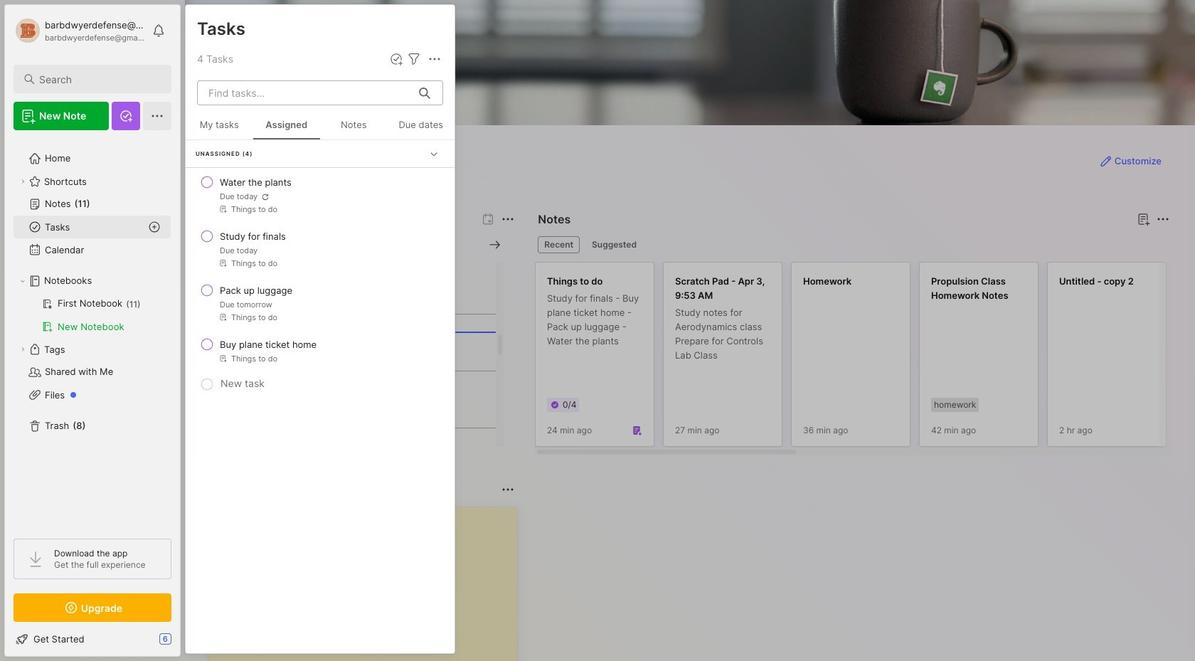 Task type: describe. For each thing, give the bounding box(es) containing it.
click to collapse image
[[180, 635, 190, 652]]

Start writing… text field
[[220, 508, 517, 661]]

new task image
[[389, 52, 404, 66]]

expand tags image
[[19, 345, 27, 354]]

Search text field
[[39, 73, 159, 86]]

pack up luggage 3 cell
[[220, 283, 293, 298]]

1 row from the top
[[192, 169, 449, 221]]

1 horizontal spatial row group
[[536, 262, 1196, 456]]

collapse unassigned image
[[427, 146, 441, 161]]

buy plane ticket home 4 cell
[[220, 337, 317, 352]]

study for finals 2 cell
[[220, 229, 286, 243]]

1 tab from the left
[[538, 236, 580, 253]]

filter tasks image
[[406, 51, 423, 68]]

main element
[[0, 0, 185, 661]]

none search field inside the main element
[[39, 70, 159, 88]]

Find tasks… text field
[[200, 81, 411, 105]]



Task type: vqa. For each thing, say whether or not it's contained in the screenshot.
"Add tag" image
no



Task type: locate. For each thing, give the bounding box(es) containing it.
water the plants 1 cell
[[220, 175, 292, 189]]

More actions and view options field
[[423, 51, 444, 68]]

tree
[[5, 139, 180, 526]]

2 row from the top
[[192, 224, 449, 275]]

0 horizontal spatial tab
[[538, 236, 580, 253]]

Account field
[[14, 16, 145, 45]]

tab list
[[538, 236, 1168, 253]]

Filter tasks field
[[406, 51, 423, 68]]

group
[[14, 293, 171, 338]]

expand notebooks image
[[19, 277, 27, 285]]

row group
[[186, 140, 455, 394], [536, 262, 1196, 456]]

0 horizontal spatial row group
[[186, 140, 455, 394]]

tree inside the main element
[[5, 139, 180, 526]]

None search field
[[39, 70, 159, 88]]

4 row from the top
[[192, 332, 449, 370]]

row
[[192, 169, 449, 221], [192, 224, 449, 275], [192, 278, 449, 329], [192, 332, 449, 370]]

2 tab from the left
[[586, 236, 644, 253]]

group inside tree
[[14, 293, 171, 338]]

3 row from the top
[[192, 278, 449, 329]]

tab
[[538, 236, 580, 253], [586, 236, 644, 253]]

more actions and view options image
[[426, 51, 444, 68]]

1 horizontal spatial tab
[[586, 236, 644, 253]]

Help and Learning task checklist field
[[5, 628, 180, 651]]



